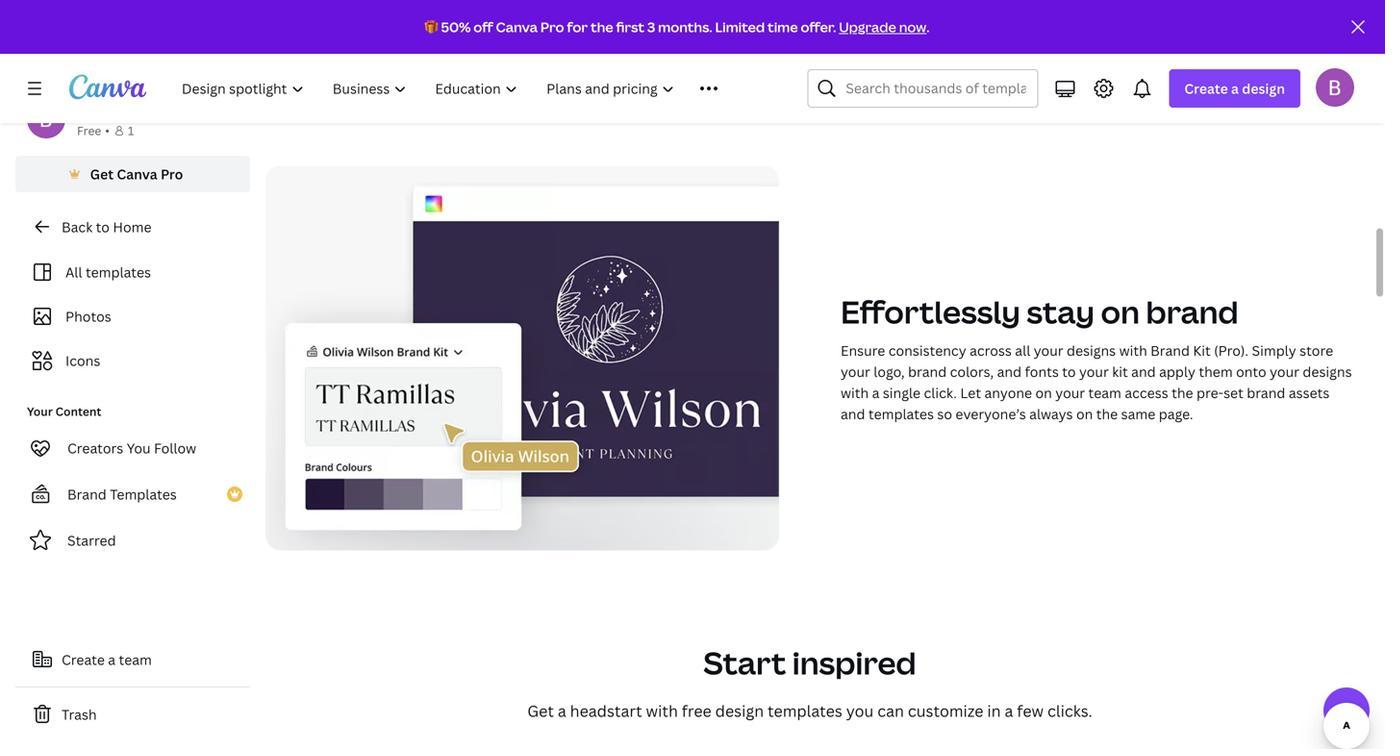 Task type: vqa. For each thing, say whether or not it's contained in the screenshot.
y text field
no



Task type: describe. For each thing, give the bounding box(es) containing it.
access
[[1125, 384, 1169, 402]]

a for create a design
[[1232, 79, 1239, 98]]

simply
[[1252, 342, 1297, 360]]

kit
[[1194, 342, 1211, 360]]

2 vertical spatial the
[[1097, 405, 1118, 423]]

2 vertical spatial templates
[[768, 701, 843, 722]]

trash
[[62, 706, 97, 724]]

creators you follow link
[[15, 429, 250, 468]]

your up "fonts"
[[1034, 342, 1064, 360]]

starred link
[[15, 522, 250, 560]]

brand templates link
[[15, 475, 250, 514]]

all templates
[[65, 263, 151, 281]]

team inside button
[[119, 651, 152, 669]]

0 vertical spatial pro
[[541, 18, 564, 36]]

•
[[105, 123, 110, 139]]

free •
[[77, 123, 110, 139]]

create a design button
[[1170, 69, 1301, 108]]

0 horizontal spatial on
[[1036, 384, 1053, 402]]

back to home link
[[15, 208, 250, 246]]

canva inside button
[[117, 165, 157, 183]]

across
[[970, 342, 1012, 360]]

templates inside 'link'
[[86, 263, 151, 281]]

time
[[768, 18, 798, 36]]

ensure
[[841, 342, 886, 360]]

in
[[988, 701, 1001, 722]]

let
[[961, 384, 982, 402]]

🎁
[[425, 18, 438, 36]]

upgrade now button
[[839, 18, 927, 36]]

click.
[[924, 384, 957, 402]]

templates
[[110, 485, 177, 504]]

months.
[[658, 18, 713, 36]]

2 horizontal spatial the
[[1172, 384, 1194, 402]]

0 horizontal spatial to
[[96, 218, 110, 236]]

limited
[[715, 18, 765, 36]]

everyone's
[[956, 405, 1026, 423]]

all templates link
[[27, 254, 239, 291]]

kit
[[1113, 363, 1129, 381]]

first
[[616, 18, 645, 36]]

back
[[62, 218, 93, 236]]

upgrade
[[839, 18, 897, 36]]

start
[[704, 643, 786, 684]]

creators you follow
[[67, 439, 196, 458]]

0 horizontal spatial brand
[[908, 363, 947, 381]]

50%
[[441, 18, 471, 36]]

(pro).
[[1215, 342, 1249, 360]]

2 vertical spatial with
[[646, 701, 678, 722]]

few
[[1017, 701, 1044, 722]]

0 horizontal spatial design
[[716, 701, 764, 722]]

brand templates
[[67, 485, 177, 504]]

anyone
[[985, 384, 1033, 402]]

inspired
[[793, 643, 917, 684]]

offer.
[[801, 18, 837, 36]]

effortlessly stay on brand image
[[266, 166, 779, 551]]

logo,
[[874, 363, 905, 381]]

can
[[878, 701, 904, 722]]

effortlessly
[[841, 291, 1021, 333]]

fonts
[[1025, 363, 1059, 381]]

your down ensure
[[841, 363, 871, 381]]

your content
[[27, 404, 101, 420]]

trash link
[[15, 696, 250, 734]]

single
[[883, 384, 921, 402]]

a for create a team
[[108, 651, 116, 669]]

1 vertical spatial brand
[[67, 485, 107, 504]]

create a team button
[[15, 641, 250, 679]]

set
[[1224, 384, 1244, 402]]

your
[[27, 404, 53, 420]]

0 vertical spatial with
[[1120, 342, 1148, 360]]

3
[[647, 18, 656, 36]]

you
[[127, 439, 151, 458]]

you
[[847, 701, 874, 722]]

all
[[65, 263, 82, 281]]

Search search field
[[846, 70, 1026, 107]]

your left kit
[[1080, 363, 1109, 381]]

1 horizontal spatial canva
[[496, 18, 538, 36]]

get for get a headstart with free design templates you can customize in a few clicks.
[[528, 701, 554, 722]]

get for get canva pro
[[90, 165, 114, 183]]

free
[[77, 123, 101, 139]]

1
[[128, 123, 134, 139]]

content
[[55, 404, 101, 420]]

create a design
[[1185, 79, 1286, 98]]

start inspired
[[704, 643, 917, 684]]

1 vertical spatial with
[[841, 384, 869, 402]]

design inside create a design dropdown button
[[1243, 79, 1286, 98]]

0 horizontal spatial the
[[591, 18, 614, 36]]

.
[[927, 18, 930, 36]]



Task type: locate. For each thing, give the bounding box(es) containing it.
0 vertical spatial to
[[96, 218, 110, 236]]

create
[[1185, 79, 1229, 98], [62, 651, 105, 669]]

0 vertical spatial brand
[[1151, 342, 1190, 360]]

1 horizontal spatial pro
[[541, 18, 564, 36]]

designs
[[1067, 342, 1116, 360], [1303, 363, 1353, 381]]

a inside button
[[108, 651, 116, 669]]

1 vertical spatial on
[[1036, 384, 1053, 402]]

team down kit
[[1089, 384, 1122, 402]]

1 horizontal spatial brand
[[1146, 291, 1239, 333]]

1 horizontal spatial get
[[528, 701, 554, 722]]

with
[[1120, 342, 1148, 360], [841, 384, 869, 402], [646, 701, 678, 722]]

templates inside effortlessly stay on brand ensure consistency across all your designs with brand kit (pro). simply store your logo, brand colors, and fonts to your kit and apply them onto your designs with a single click. let anyone on your team access the pre-set brand assets and templates so everyone's always on the same page.
[[869, 405, 934, 423]]

to inside effortlessly stay on brand ensure consistency across all your designs with brand kit (pro). simply store your logo, brand colors, and fonts to your kit and apply them onto your designs with a single click. let anyone on your team access the pre-set brand assets and templates so everyone's always on the same page.
[[1063, 363, 1076, 381]]

2 vertical spatial on
[[1077, 405, 1093, 423]]

get inside button
[[90, 165, 114, 183]]

design left bob builder icon
[[1243, 79, 1286, 98]]

create for create a team
[[62, 651, 105, 669]]

templates right all
[[86, 263, 151, 281]]

1 vertical spatial team
[[119, 651, 152, 669]]

create inside create a team button
[[62, 651, 105, 669]]

so
[[938, 405, 953, 423]]

pro left the for
[[541, 18, 564, 36]]

designs down store
[[1303, 363, 1353, 381]]

headstart
[[570, 701, 642, 722]]

apply
[[1160, 363, 1196, 381]]

a for get a headstart with free design templates you can customize in a few clicks.
[[558, 701, 567, 722]]

onto
[[1237, 363, 1267, 381]]

1 horizontal spatial with
[[841, 384, 869, 402]]

1 vertical spatial to
[[1063, 363, 1076, 381]]

1 vertical spatial design
[[716, 701, 764, 722]]

1 horizontal spatial brand
[[1151, 342, 1190, 360]]

canva down 1
[[117, 165, 157, 183]]

home
[[113, 218, 152, 236]]

0 horizontal spatial pro
[[161, 165, 183, 183]]

1 horizontal spatial design
[[1243, 79, 1286, 98]]

with left free
[[646, 701, 678, 722]]

0 horizontal spatial team
[[119, 651, 152, 669]]

design right free
[[716, 701, 764, 722]]

top level navigation element
[[169, 69, 762, 108], [169, 69, 762, 108]]

off
[[474, 18, 493, 36]]

on
[[1101, 291, 1140, 333], [1036, 384, 1053, 402], [1077, 405, 1093, 423]]

0 vertical spatial on
[[1101, 291, 1140, 333]]

brand up kit
[[1146, 291, 1239, 333]]

and
[[997, 363, 1022, 381], [1132, 363, 1156, 381], [841, 405, 866, 423]]

1 horizontal spatial to
[[1063, 363, 1076, 381]]

1 vertical spatial designs
[[1303, 363, 1353, 381]]

2 horizontal spatial brand
[[1247, 384, 1286, 402]]

1 vertical spatial the
[[1172, 384, 1194, 402]]

and up anyone
[[997, 363, 1022, 381]]

1 vertical spatial brand
[[908, 363, 947, 381]]

same
[[1122, 405, 1156, 423]]

the left same
[[1097, 405, 1118, 423]]

always
[[1030, 405, 1073, 423]]

get a headstart with free design templates you can customize in a few clicks.
[[528, 701, 1093, 722]]

them
[[1199, 363, 1233, 381]]

1 vertical spatial pro
[[161, 165, 183, 183]]

brand up apply
[[1151, 342, 1190, 360]]

back to home
[[62, 218, 152, 236]]

brand down onto
[[1247, 384, 1286, 402]]

0 horizontal spatial designs
[[1067, 342, 1116, 360]]

0 horizontal spatial brand
[[67, 485, 107, 504]]

photos
[[65, 307, 111, 326]]

effortlessly stay on brand ensure consistency across all your designs with brand kit (pro). simply store your logo, brand colors, and fonts to your kit and apply them onto your designs with a single click. let anyone on your team access the pre-set brand assets and templates so everyone's always on the same page.
[[841, 291, 1353, 423]]

create inside create a design dropdown button
[[1185, 79, 1229, 98]]

on right stay at the right top of page
[[1101, 291, 1140, 333]]

all
[[1015, 342, 1031, 360]]

with up kit
[[1120, 342, 1148, 360]]

pro up "back to home" link in the left top of the page
[[161, 165, 183, 183]]

now
[[899, 18, 927, 36]]

photos link
[[27, 298, 239, 335]]

1 vertical spatial create
[[62, 651, 105, 669]]

templates
[[86, 263, 151, 281], [869, 405, 934, 423], [768, 701, 843, 722]]

1 horizontal spatial create
[[1185, 79, 1229, 98]]

0 vertical spatial get
[[90, 165, 114, 183]]

the down apply
[[1172, 384, 1194, 402]]

the
[[591, 18, 614, 36], [1172, 384, 1194, 402], [1097, 405, 1118, 423]]

0 vertical spatial the
[[591, 18, 614, 36]]

2 horizontal spatial on
[[1101, 291, 1140, 333]]

your up always
[[1056, 384, 1086, 402]]

your down 'simply'
[[1270, 363, 1300, 381]]

1 horizontal spatial the
[[1097, 405, 1118, 423]]

1 vertical spatial canva
[[117, 165, 157, 183]]

creators
[[67, 439, 123, 458]]

stay
[[1027, 291, 1095, 333]]

a inside dropdown button
[[1232, 79, 1239, 98]]

icons
[[65, 352, 100, 370]]

0 horizontal spatial with
[[646, 701, 678, 722]]

to right back
[[96, 218, 110, 236]]

0 horizontal spatial templates
[[86, 263, 151, 281]]

and down ensure
[[841, 405, 866, 423]]

1 horizontal spatial and
[[997, 363, 1022, 381]]

0 vertical spatial designs
[[1067, 342, 1116, 360]]

bob builder image
[[1316, 68, 1355, 107]]

pro inside button
[[161, 165, 183, 183]]

templates down single
[[869, 405, 934, 423]]

starred
[[67, 532, 116, 550]]

1 horizontal spatial designs
[[1303, 363, 1353, 381]]

get down •
[[90, 165, 114, 183]]

brand up starred
[[67, 485, 107, 504]]

colors,
[[950, 363, 994, 381]]

0 horizontal spatial create
[[62, 651, 105, 669]]

the right the for
[[591, 18, 614, 36]]

page.
[[1159, 405, 1194, 423]]

team up trash "link"
[[119, 651, 152, 669]]

0 vertical spatial design
[[1243, 79, 1286, 98]]

0 horizontal spatial canva
[[117, 165, 157, 183]]

templates down start inspired
[[768, 701, 843, 722]]

canva right off
[[496, 18, 538, 36]]

pro
[[541, 18, 564, 36], [161, 165, 183, 183]]

get canva pro button
[[15, 156, 250, 192]]

for
[[567, 18, 588, 36]]

on down "fonts"
[[1036, 384, 1053, 402]]

get left headstart
[[528, 701, 554, 722]]

a
[[1232, 79, 1239, 98], [872, 384, 880, 402], [108, 651, 116, 669], [558, 701, 567, 722], [1005, 701, 1014, 722]]

2 horizontal spatial and
[[1132, 363, 1156, 381]]

canva
[[496, 18, 538, 36], [117, 165, 157, 183]]

a inside effortlessly stay on brand ensure consistency across all your designs with brand kit (pro). simply store your logo, brand colors, and fonts to your kit and apply them onto your designs with a single click. let anyone on your team access the pre-set brand assets and templates so everyone's always on the same page.
[[872, 384, 880, 402]]

customize
[[908, 701, 984, 722]]

store
[[1300, 342, 1334, 360]]

and up access
[[1132, 363, 1156, 381]]

free
[[682, 701, 712, 722]]

with down ensure
[[841, 384, 869, 402]]

team
[[1089, 384, 1122, 402], [119, 651, 152, 669]]

2 vertical spatial brand
[[1247, 384, 1286, 402]]

designs up kit
[[1067, 342, 1116, 360]]

brand
[[1151, 342, 1190, 360], [67, 485, 107, 504]]

0 vertical spatial canva
[[496, 18, 538, 36]]

icons link
[[27, 343, 239, 379]]

assets
[[1289, 384, 1330, 402]]

get canva pro
[[90, 165, 183, 183]]

0 horizontal spatial get
[[90, 165, 114, 183]]

design
[[1243, 79, 1286, 98], [716, 701, 764, 722]]

your
[[1034, 342, 1064, 360], [841, 363, 871, 381], [1080, 363, 1109, 381], [1270, 363, 1300, 381], [1056, 384, 1086, 402]]

1 horizontal spatial team
[[1089, 384, 1122, 402]]

brand
[[1146, 291, 1239, 333], [908, 363, 947, 381], [1247, 384, 1286, 402]]

brand inside effortlessly stay on brand ensure consistency across all your designs with brand kit (pro). simply store your logo, brand colors, and fonts to your kit and apply them onto your designs with a single click. let anyone on your team access the pre-set brand assets and templates so everyone's always on the same page.
[[1151, 342, 1190, 360]]

None search field
[[808, 69, 1039, 108]]

to
[[96, 218, 110, 236], [1063, 363, 1076, 381]]

0 vertical spatial brand
[[1146, 291, 1239, 333]]

create for create a design
[[1185, 79, 1229, 98]]

clicks.
[[1048, 701, 1093, 722]]

create a team
[[62, 651, 152, 669]]

consistency
[[889, 342, 967, 360]]

1 vertical spatial get
[[528, 701, 554, 722]]

0 horizontal spatial and
[[841, 405, 866, 423]]

to right "fonts"
[[1063, 363, 1076, 381]]

on right always
[[1077, 405, 1093, 423]]

1 vertical spatial templates
[[869, 405, 934, 423]]

get
[[90, 165, 114, 183], [528, 701, 554, 722]]

2 horizontal spatial templates
[[869, 405, 934, 423]]

2 horizontal spatial with
[[1120, 342, 1148, 360]]

0 vertical spatial team
[[1089, 384, 1122, 402]]

brand down consistency
[[908, 363, 947, 381]]

1 horizontal spatial templates
[[768, 701, 843, 722]]

0 vertical spatial templates
[[86, 263, 151, 281]]

🎁 50% off canva pro for the first 3 months. limited time offer. upgrade now .
[[425, 18, 930, 36]]

1 horizontal spatial on
[[1077, 405, 1093, 423]]

team inside effortlessly stay on brand ensure consistency across all your designs with brand kit (pro). simply store your logo, brand colors, and fonts to your kit and apply them onto your designs with a single click. let anyone on your team access the pre-set brand assets and templates so everyone's always on the same page.
[[1089, 384, 1122, 402]]

follow
[[154, 439, 196, 458]]

pre-
[[1197, 384, 1224, 402]]

0 vertical spatial create
[[1185, 79, 1229, 98]]



